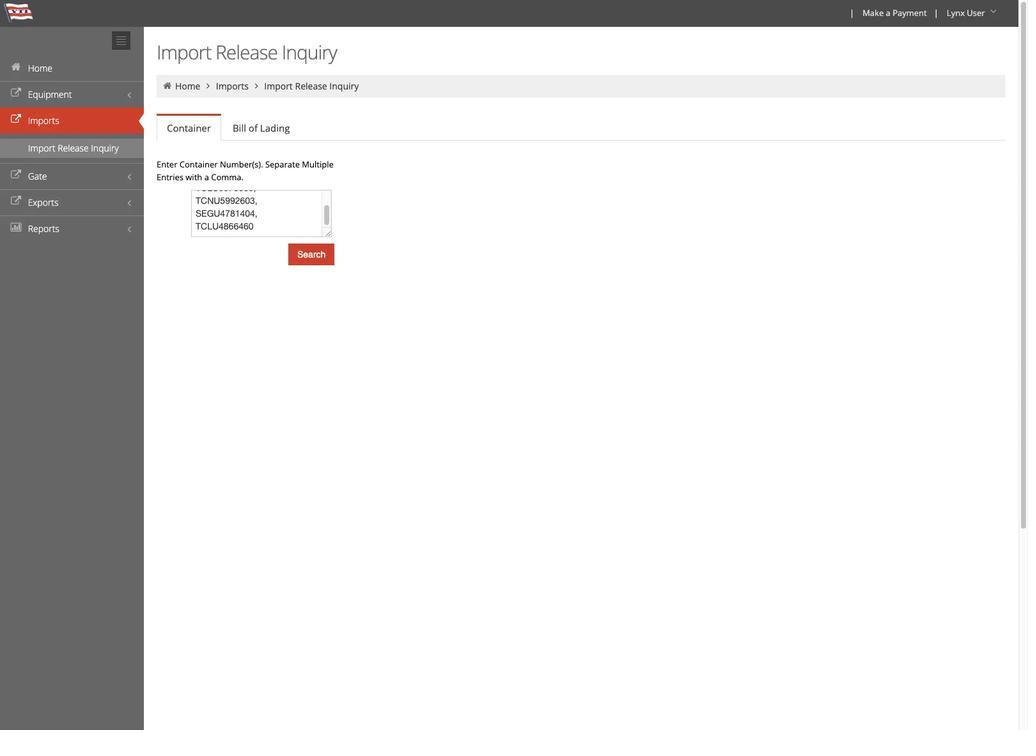 Task type: vqa. For each thing, say whether or not it's contained in the screenshot.
"inquiry" within Import Release Inquiry link
no



Task type: locate. For each thing, give the bounding box(es) containing it.
2 horizontal spatial import
[[264, 80, 293, 92]]

1 angle right image from the left
[[203, 81, 214, 90]]

0 vertical spatial container
[[167, 121, 211, 134]]

0 vertical spatial imports
[[216, 80, 249, 92]]

0 horizontal spatial import release inquiry link
[[0, 139, 144, 158]]

0 vertical spatial release
[[215, 39, 277, 65]]

0 horizontal spatial |
[[850, 7, 854, 19]]

home link up container link
[[175, 80, 200, 92]]

0 vertical spatial import
[[157, 39, 211, 65]]

| left lynx on the top of the page
[[934, 7, 938, 19]]

1 external link image from the top
[[10, 89, 22, 98]]

lynx user
[[947, 7, 985, 19]]

container up enter
[[167, 121, 211, 134]]

import for right import release inquiry link
[[264, 80, 293, 92]]

multiple
[[302, 159, 334, 170]]

enter container number(s).  separate multiple entries with a comma.
[[157, 159, 334, 183]]

external link image left equipment
[[10, 89, 22, 98]]

a right the make
[[886, 7, 890, 19]]

imports down equipment
[[28, 114, 59, 127]]

1 horizontal spatial release
[[215, 39, 277, 65]]

0 horizontal spatial imports link
[[0, 107, 144, 134]]

payment
[[893, 7, 927, 19]]

angle right image
[[203, 81, 214, 90], [251, 81, 262, 90]]

home image inside "link"
[[10, 63, 22, 72]]

2 horizontal spatial release
[[295, 80, 327, 92]]

0 vertical spatial home
[[28, 62, 52, 74]]

|
[[850, 7, 854, 19], [934, 7, 938, 19]]

separate
[[265, 159, 300, 170]]

1 vertical spatial home image
[[162, 81, 173, 90]]

1 horizontal spatial a
[[886, 7, 890, 19]]

home link
[[0, 55, 144, 81], [175, 80, 200, 92]]

external link image
[[10, 89, 22, 98], [10, 115, 22, 124], [10, 171, 22, 180], [10, 197, 22, 206]]

1 horizontal spatial home
[[175, 80, 200, 92]]

angle right image up of
[[251, 81, 262, 90]]

container up with
[[180, 159, 218, 170]]

4 external link image from the top
[[10, 197, 22, 206]]

2 vertical spatial release
[[58, 142, 89, 154]]

angle right image up container link
[[203, 81, 214, 90]]

a inside enter container number(s).  separate multiple entries with a comma.
[[204, 171, 209, 183]]

2 vertical spatial import
[[28, 142, 55, 154]]

0 horizontal spatial import
[[28, 142, 55, 154]]

external link image inside equipment link
[[10, 89, 22, 98]]

external link image inside exports link
[[10, 197, 22, 206]]

bar chart image
[[10, 223, 22, 232]]

1 vertical spatial container
[[180, 159, 218, 170]]

| left the make
[[850, 7, 854, 19]]

reports
[[28, 222, 59, 235]]

external link image up bar chart icon
[[10, 197, 22, 206]]

None text field
[[191, 190, 332, 237]]

0 vertical spatial home image
[[10, 63, 22, 72]]

a
[[886, 7, 890, 19], [204, 171, 209, 183]]

import
[[157, 39, 211, 65], [264, 80, 293, 92], [28, 142, 55, 154]]

search
[[297, 249, 326, 260]]

0 horizontal spatial a
[[204, 171, 209, 183]]

2 angle right image from the left
[[251, 81, 262, 90]]

external link image down equipment link
[[10, 115, 22, 124]]

home up equipment
[[28, 62, 52, 74]]

number(s).
[[220, 159, 263, 170]]

equipment link
[[0, 81, 144, 107]]

import release inquiry link up gate link
[[0, 139, 144, 158]]

1 horizontal spatial angle right image
[[251, 81, 262, 90]]

0 vertical spatial a
[[886, 7, 890, 19]]

home
[[28, 62, 52, 74], [175, 80, 200, 92]]

1 vertical spatial import release inquiry link
[[0, 139, 144, 158]]

1 vertical spatial import release inquiry
[[264, 80, 359, 92]]

0 horizontal spatial angle right image
[[203, 81, 214, 90]]

2 external link image from the top
[[10, 115, 22, 124]]

external link image for exports
[[10, 197, 22, 206]]

inquiry
[[282, 39, 337, 65], [329, 80, 359, 92], [91, 142, 119, 154]]

user
[[967, 7, 985, 19]]

external link image for gate
[[10, 171, 22, 180]]

external link image left "gate"
[[10, 171, 22, 180]]

1 vertical spatial imports
[[28, 114, 59, 127]]

make a payment
[[863, 7, 927, 19]]

equipment
[[28, 88, 72, 100]]

imports link
[[216, 80, 249, 92], [0, 107, 144, 134]]

imports link up bill at the left top of the page
[[216, 80, 249, 92]]

lading
[[260, 121, 290, 134]]

imports up bill at the left top of the page
[[216, 80, 249, 92]]

1 vertical spatial release
[[295, 80, 327, 92]]

1 vertical spatial import
[[264, 80, 293, 92]]

imports link down equipment
[[0, 107, 144, 134]]

home image up equipment link
[[10, 63, 22, 72]]

1 horizontal spatial import
[[157, 39, 211, 65]]

bill
[[233, 121, 246, 134]]

home link up equipment
[[0, 55, 144, 81]]

imports
[[216, 80, 249, 92], [28, 114, 59, 127]]

3 external link image from the top
[[10, 171, 22, 180]]

home up container link
[[175, 80, 200, 92]]

container link
[[157, 116, 221, 141]]

gate
[[28, 170, 47, 182]]

import release inquiry link
[[264, 80, 359, 92], [0, 139, 144, 158]]

a right with
[[204, 171, 209, 183]]

home image up container link
[[162, 81, 173, 90]]

home image
[[10, 63, 22, 72], [162, 81, 173, 90]]

2 | from the left
[[934, 7, 938, 19]]

exports
[[28, 196, 59, 208]]

of
[[249, 121, 258, 134]]

gate link
[[0, 163, 144, 189]]

bill of lading link
[[222, 115, 300, 141]]

1 horizontal spatial imports link
[[216, 80, 249, 92]]

0 horizontal spatial home image
[[10, 63, 22, 72]]

enter
[[157, 159, 177, 170]]

release
[[215, 39, 277, 65], [295, 80, 327, 92], [58, 142, 89, 154]]

external link image inside gate link
[[10, 171, 22, 180]]

1 vertical spatial a
[[204, 171, 209, 183]]

1 horizontal spatial |
[[934, 7, 938, 19]]

entries
[[157, 171, 183, 183]]

0 vertical spatial import release inquiry
[[157, 39, 337, 65]]

import release inquiry
[[157, 39, 337, 65], [264, 80, 359, 92], [28, 142, 119, 154]]

container inside enter container number(s).  separate multiple entries with a comma.
[[180, 159, 218, 170]]

0 horizontal spatial home
[[28, 62, 52, 74]]

0 horizontal spatial home link
[[0, 55, 144, 81]]

0 vertical spatial import release inquiry link
[[264, 80, 359, 92]]

import release inquiry link up lading
[[264, 80, 359, 92]]

2 vertical spatial inquiry
[[91, 142, 119, 154]]

container
[[167, 121, 211, 134], [180, 159, 218, 170]]



Task type: describe. For each thing, give the bounding box(es) containing it.
angle down image
[[987, 7, 1000, 16]]

search button
[[288, 244, 335, 265]]

bill of lading
[[233, 121, 290, 134]]

0 vertical spatial imports link
[[216, 80, 249, 92]]

import for left import release inquiry link
[[28, 142, 55, 154]]

1 horizontal spatial imports
[[216, 80, 249, 92]]

lynx
[[947, 7, 965, 19]]

1 | from the left
[[850, 7, 854, 19]]

lynx user link
[[941, 0, 1004, 27]]

with
[[186, 171, 202, 183]]

1 horizontal spatial home link
[[175, 80, 200, 92]]

external link image for imports
[[10, 115, 22, 124]]

1 horizontal spatial import release inquiry link
[[264, 80, 359, 92]]

home inside "link"
[[28, 62, 52, 74]]

2 vertical spatial import release inquiry
[[28, 142, 119, 154]]

0 horizontal spatial release
[[58, 142, 89, 154]]

reports link
[[0, 215, 144, 242]]

exports link
[[0, 189, 144, 215]]

external link image for equipment
[[10, 89, 22, 98]]

1 vertical spatial imports link
[[0, 107, 144, 134]]

make a payment link
[[857, 0, 931, 27]]

0 horizontal spatial imports
[[28, 114, 59, 127]]

1 horizontal spatial home image
[[162, 81, 173, 90]]

1 vertical spatial inquiry
[[329, 80, 359, 92]]

make
[[863, 7, 884, 19]]

1 vertical spatial home
[[175, 80, 200, 92]]

comma.
[[211, 171, 244, 183]]

0 vertical spatial inquiry
[[282, 39, 337, 65]]



